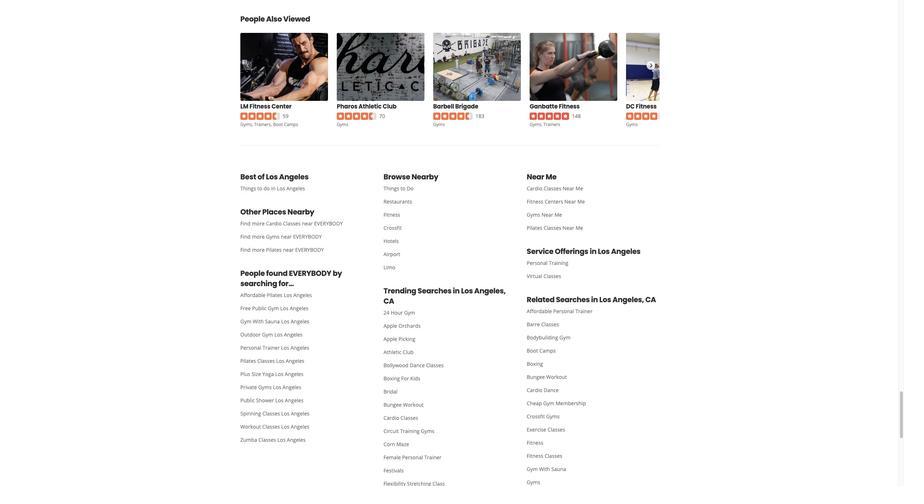 Task type: describe. For each thing, give the bounding box(es) containing it.
limo link
[[378, 261, 515, 274]]

los down free public gym los angeles
[[281, 318, 290, 325]]

gyms near me
[[527, 211, 562, 218]]

private
[[241, 384, 257, 391]]

2 to from the left
[[401, 185, 406, 192]]

more for gyms
[[252, 233, 265, 240]]

everybody inside "link"
[[295, 246, 324, 253]]

virtual classes
[[527, 273, 562, 280]]

ganbatte fitness link
[[530, 102, 580, 111]]

trending searches in los angeles, ca
[[384, 286, 506, 306]]

free public gym los angeles
[[241, 305, 309, 312]]

find for find more pilates near everybody
[[241, 246, 251, 253]]

private gyms los angeles
[[241, 384, 301, 391]]

bodybuilding
[[527, 334, 558, 341]]

me for pilates classes near me
[[576, 224, 583, 231]]

ca for trending searches in los angeles, ca
[[384, 296, 394, 306]]

corn maze link
[[378, 438, 515, 451]]

hotels
[[384, 238, 399, 245]]

0 vertical spatial bungee
[[527, 374, 545, 381]]

gyms link
[[521, 476, 659, 486]]

fitness inside fitness centers near me link
[[527, 198, 544, 205]]

cardio for cardio classes
[[384, 415, 400, 422]]

affordable personal trainer
[[527, 308, 593, 315]]

2 things from the left
[[384, 185, 399, 192]]

gym up "gym with sauna los angeles"
[[268, 305, 279, 312]]

gym down fitness classes
[[527, 466, 538, 473]]

in inside best of los angeles things to do in los angeles
[[271, 185, 276, 192]]

centers
[[545, 198, 564, 205]]

dance for cardio
[[544, 387, 559, 394]]

other
[[241, 207, 261, 217]]

angeles inside "link"
[[286, 358, 305, 364]]

los inside trending searches in los angeles, ca
[[461, 286, 473, 296]]

70
[[379, 113, 385, 120]]

spinning
[[241, 410, 261, 417]]

classes for pilates classes los angeles
[[257, 358, 275, 364]]

4 star rating image
[[627, 113, 666, 120]]

24
[[384, 309, 390, 316]]

pilates classes near me link
[[521, 222, 659, 235]]

workout classes los angeles
[[241, 423, 310, 430]]

4.5 star rating image for brigade
[[434, 113, 473, 120]]

free
[[241, 305, 251, 312]]

gym right hour
[[404, 309, 415, 316]]

cardio for cardio dance
[[527, 387, 543, 394]]

0 horizontal spatial bungee
[[384, 401, 402, 408]]

classes for exercise classes
[[548, 426, 566, 433]]

club inside athletic club link
[[403, 349, 414, 356]]

0 vertical spatial public
[[252, 305, 267, 312]]

gyms down lm
[[241, 121, 252, 128]]

everybody inside "people found everybody by searching for…"
[[289, 268, 332, 279]]

cardio classes link
[[378, 412, 515, 425]]

find more gyms near everybody
[[241, 233, 322, 240]]

athletic club link
[[378, 346, 515, 359]]

in for trending searches in los angeles, ca
[[453, 286, 460, 296]]

outdoor gym los angeles link
[[235, 328, 372, 341]]

boxing for kids
[[384, 375, 421, 382]]

gyms down '5 star rating' image
[[530, 121, 542, 128]]

near for cardio classes near me
[[563, 185, 575, 192]]

los up workout classes los angeles
[[282, 410, 290, 417]]

fitness down exercise
[[527, 439, 544, 446]]

more for cardio
[[252, 220, 265, 227]]

boxing for boxing
[[527, 360, 543, 367]]

zumba classes los angeles link
[[235, 434, 372, 447]]

find for find more gyms near everybody
[[241, 233, 251, 240]]

gym inside "link"
[[544, 400, 555, 407]]

2 , from the left
[[271, 121, 272, 128]]

boot camps link
[[521, 344, 659, 358]]

los down affordable pilates los angeles
[[280, 305, 289, 312]]

bollywood
[[384, 362, 409, 369]]

classes for workout classes los angeles
[[262, 423, 280, 430]]

lm fitness center link
[[241, 102, 292, 111]]

los down pilates classes near me link
[[598, 246, 610, 257]]

classes for zumba classes los angeles
[[259, 436, 276, 443]]

los down spinning classes los angeles
[[281, 423, 290, 430]]

classes down athletic club link
[[426, 362, 444, 369]]

for
[[401, 375, 409, 382]]

0 vertical spatial fitness link
[[378, 208, 515, 222]]

0 horizontal spatial trainer
[[263, 344, 280, 351]]

training for personal
[[549, 260, 569, 267]]

festivals
[[384, 467, 404, 474]]

pilates classes los angeles link
[[235, 355, 372, 368]]

festivals link
[[378, 464, 515, 477]]

previous image
[[244, 61, 252, 70]]

gyms inside gyms near me link
[[527, 211, 541, 218]]

best
[[241, 172, 256, 182]]

fitness down restaurants
[[384, 211, 400, 218]]

boxing for boxing for kids
[[384, 375, 400, 382]]

apple picking
[[384, 336, 416, 343]]

los right do
[[277, 185, 285, 192]]

0 horizontal spatial bungee workout link
[[378, 398, 515, 412]]

gyms down '4 star rating' image
[[627, 121, 638, 128]]

center
[[272, 102, 292, 111]]

crossfit link
[[378, 222, 515, 235]]

boxing for kids link
[[378, 372, 515, 385]]

fitness inside the dc fitness link
[[636, 102, 657, 111]]

personal down maze
[[402, 454, 423, 461]]

pilates classes los angeles
[[241, 358, 305, 364]]

trainers for gyms , trainers , boot camps
[[254, 121, 271, 128]]

pilates inside the find more pilates near everybody "link"
[[266, 246, 282, 253]]

los down "gym with sauna los angeles"
[[275, 331, 283, 338]]

angeles, for trending searches in los angeles, ca
[[475, 286, 506, 296]]

searches for related
[[556, 295, 590, 305]]

gym with sauna
[[527, 466, 567, 473]]

cardio for cardio classes near me
[[527, 185, 543, 192]]

los right of
[[266, 172, 278, 182]]

workout inside the 'workout classes los angeles' link
[[241, 423, 261, 430]]

barre classes
[[527, 321, 559, 328]]

orchards
[[399, 322, 421, 329]]

athletic inside 'link'
[[359, 102, 382, 111]]

183
[[476, 113, 485, 120]]

membership
[[556, 400, 586, 407]]

fitness classes link
[[521, 450, 659, 463]]

viewed
[[283, 14, 310, 24]]

corn
[[384, 441, 395, 448]]

cheap gym membership
[[527, 400, 586, 407]]

things to do link
[[378, 182, 515, 195]]

everybody up 'find more gyms near everybody' link
[[314, 220, 343, 227]]

0 vertical spatial workout
[[547, 374, 567, 381]]

ganbatte
[[530, 102, 558, 111]]

angeles, for related searches in los angeles, ca
[[613, 295, 644, 305]]

cardio classes near me
[[527, 185, 584, 192]]

crossfit for crossfit
[[384, 224, 402, 231]]

circuit training gyms
[[384, 428, 435, 435]]

los right yoga
[[275, 371, 284, 378]]

personal down 'service'
[[527, 260, 548, 267]]

0 horizontal spatial nearby
[[288, 207, 314, 217]]

affordable personal trainer link
[[521, 305, 659, 318]]

classes up 'find more gyms near everybody'
[[283, 220, 301, 227]]

best of los angeles things to do in los angeles
[[241, 172, 309, 192]]

fitness classes
[[527, 453, 563, 460]]

offerings
[[555, 246, 589, 257]]

gym down free
[[241, 318, 252, 325]]

cheap gym membership link
[[521, 397, 659, 410]]

cardio down places
[[266, 220, 282, 227]]

places
[[262, 207, 286, 217]]

hotels link
[[378, 235, 515, 248]]

los up public shower los angeles
[[273, 384, 281, 391]]

gyms inside gyms link
[[527, 479, 541, 486]]

, for gyms , trainers
[[542, 121, 543, 128]]

trainer for affordable personal trainer
[[576, 308, 593, 315]]

categories element for lm
[[241, 121, 298, 128]]

pilates classes near me
[[527, 224, 583, 231]]

pilates inside affordable pilates los angeles link
[[267, 292, 283, 299]]

browse
[[384, 172, 410, 182]]

service offerings in los angeles
[[527, 246, 641, 257]]

classes for pilates classes near me
[[544, 224, 562, 231]]

related searches in los angeles, ca
[[527, 295, 656, 305]]

spinning classes los angeles
[[241, 410, 310, 417]]

exercise classes link
[[521, 423, 659, 436]]

do
[[264, 185, 270, 192]]

limo
[[384, 264, 396, 271]]

exercise classes
[[527, 426, 566, 433]]

trainer for female personal trainer
[[425, 454, 442, 461]]

me up cardio classes near me
[[546, 172, 557, 182]]

boxing link
[[521, 358, 659, 371]]

near for pilates classes near me
[[563, 224, 575, 231]]

restaurants
[[384, 198, 412, 205]]

things to do in los angeles link
[[235, 182, 372, 195]]

camps inside "categories" element
[[284, 121, 298, 128]]

bollywood dance classes
[[384, 362, 444, 369]]



Task type: vqa. For each thing, say whether or not it's contained in the screenshot.
the columbus burgers link
no



Task type: locate. For each thing, give the bounding box(es) containing it.
angeles
[[279, 172, 309, 182], [287, 185, 305, 192], [612, 246, 641, 257], [294, 292, 312, 299], [290, 305, 309, 312], [291, 318, 310, 325], [284, 331, 303, 338], [291, 344, 309, 351], [286, 358, 305, 364], [285, 371, 304, 378], [283, 384, 301, 391], [285, 397, 304, 404], [291, 410, 310, 417], [291, 423, 310, 430], [287, 436, 306, 443]]

0 vertical spatial affordable
[[241, 292, 266, 299]]

1 horizontal spatial 4.5 star rating image
[[337, 113, 377, 120]]

ganbatte fitness
[[530, 102, 580, 111]]

apple down 24
[[384, 322, 397, 329]]

0 horizontal spatial sauna
[[265, 318, 280, 325]]

classes down gyms near me
[[544, 224, 562, 231]]

bungee workout up 'cardio classes'
[[384, 401, 424, 408]]

1 horizontal spatial crossfit
[[527, 413, 545, 420]]

affordable for people found everybody by searching for…
[[241, 292, 266, 299]]

fitness inside fitness classes link
[[527, 453, 544, 460]]

cardio inside 'link'
[[384, 415, 400, 422]]

0 horizontal spatial crossfit
[[384, 224, 402, 231]]

training up maze
[[400, 428, 420, 435]]

1 vertical spatial public
[[241, 397, 255, 404]]

public shower los angeles
[[241, 397, 304, 404]]

0 vertical spatial bungee workout link
[[521, 371, 659, 384]]

athletic up the bollywood
[[384, 349, 402, 356]]

lm fitness center
[[241, 102, 292, 111]]

sauna for gym with sauna los angeles
[[265, 318, 280, 325]]

2 vertical spatial more
[[252, 246, 265, 253]]

pilates up free public gym los angeles
[[267, 292, 283, 299]]

classes up centers
[[544, 185, 562, 192]]

1 vertical spatial bungee workout link
[[378, 398, 515, 412]]

0 vertical spatial more
[[252, 220, 265, 227]]

camps down the bodybuilding gym
[[540, 347, 556, 354]]

trainer down the corn maze link
[[425, 454, 442, 461]]

people left also
[[241, 14, 265, 24]]

people for people found everybody by searching for…
[[241, 268, 265, 279]]

los up spinning classes los angeles
[[276, 397, 284, 404]]

more inside "link"
[[252, 246, 265, 253]]

boot
[[273, 121, 283, 128], [527, 347, 538, 354]]

other places nearby
[[241, 207, 314, 217]]

1 vertical spatial sauna
[[552, 466, 567, 473]]

near up 'find more gyms near everybody' link
[[302, 220, 313, 227]]

0 vertical spatial dance
[[410, 362, 425, 369]]

apple for apple picking
[[384, 336, 397, 343]]

0 vertical spatial find
[[241, 220, 251, 227]]

trending
[[384, 286, 417, 296]]

near
[[302, 220, 313, 227], [281, 233, 292, 240], [283, 246, 294, 253]]

4.5 star rating image for athletic
[[337, 113, 377, 120]]

classes inside 'link'
[[401, 415, 418, 422]]

2 find from the top
[[241, 233, 251, 240]]

boot inside boot camps link
[[527, 347, 538, 354]]

personal up barre classes on the right
[[554, 308, 574, 315]]

circuit training gyms link
[[378, 425, 515, 438]]

apple picking link
[[378, 333, 515, 346]]

yoga
[[263, 371, 274, 378]]

dance inside "link"
[[410, 362, 425, 369]]

cardio
[[527, 185, 543, 192], [266, 220, 282, 227], [527, 387, 543, 394], [384, 415, 400, 422]]

searches up affordable personal trainer
[[556, 295, 590, 305]]

0 horizontal spatial athletic
[[359, 102, 382, 111]]

0 horizontal spatial categories element
[[241, 121, 298, 128]]

2 vertical spatial near
[[283, 246, 294, 253]]

brigade
[[456, 102, 479, 111]]

0 horizontal spatial workout
[[241, 423, 261, 430]]

nearby up find more cardio classes near everybody at left top
[[288, 207, 314, 217]]

2 vertical spatial find
[[241, 246, 251, 253]]

virtual
[[527, 273, 543, 280]]

1 trainers from the left
[[254, 121, 271, 128]]

athletic club
[[384, 349, 414, 356]]

classes for cardio classes near me
[[544, 185, 562, 192]]

0 vertical spatial with
[[253, 318, 264, 325]]

everybody up affordable pilates los angeles link
[[289, 268, 332, 279]]

4.5 star rating image for fitness
[[241, 113, 280, 120]]

cardio dance link
[[521, 384, 659, 397]]

0 vertical spatial boxing
[[527, 360, 543, 367]]

things down browse
[[384, 185, 399, 192]]

gym right bodybuilding on the bottom right of page
[[560, 334, 571, 341]]

1 horizontal spatial affordable
[[527, 308, 552, 315]]

shower
[[256, 397, 274, 404]]

1 horizontal spatial boxing
[[527, 360, 543, 367]]

personal training
[[527, 260, 569, 267]]

in inside trending searches in los angeles, ca
[[453, 286, 460, 296]]

1 horizontal spatial nearby
[[412, 172, 439, 182]]

0 vertical spatial athletic
[[359, 102, 382, 111]]

148
[[572, 113, 581, 120]]

0 horizontal spatial ,
[[252, 121, 253, 128]]

searches inside trending searches in los angeles, ca
[[418, 286, 452, 296]]

me down gyms near me link
[[576, 224, 583, 231]]

things inside best of los angeles things to do in los angeles
[[241, 185, 256, 192]]

people left found
[[241, 268, 265, 279]]

0 horizontal spatial 4.5 star rating image
[[241, 113, 280, 120]]

service
[[527, 246, 554, 257]]

cardio up circuit
[[384, 415, 400, 422]]

public shower los angeles link
[[235, 394, 372, 407]]

5 star rating image
[[530, 113, 570, 120]]

gyms down "pharos"
[[337, 121, 349, 128]]

los down personal trainer los angeles
[[276, 358, 285, 364]]

1 horizontal spatial with
[[539, 466, 550, 473]]

2 vertical spatial workout
[[241, 423, 261, 430]]

bungee
[[527, 374, 545, 381], [384, 401, 402, 408]]

3 4.5 star rating image from the left
[[434, 113, 473, 120]]

gyms up "shower"
[[258, 384, 272, 391]]

me up fitness centers near me link at the top
[[576, 185, 584, 192]]

1 horizontal spatial camps
[[540, 347, 556, 354]]

1 vertical spatial people
[[241, 268, 265, 279]]

sauna up outdoor gym los angeles
[[265, 318, 280, 325]]

0 horizontal spatial boot
[[273, 121, 283, 128]]

1 vertical spatial club
[[403, 349, 414, 356]]

me
[[546, 172, 557, 182], [576, 185, 584, 192], [578, 198, 585, 205], [555, 211, 562, 218], [576, 224, 583, 231]]

boxing down boot camps
[[527, 360, 543, 367]]

4.5 star rating image
[[241, 113, 280, 120], [337, 113, 377, 120], [434, 113, 473, 120]]

0 horizontal spatial trainers
[[254, 121, 271, 128]]

3 find from the top
[[241, 246, 251, 253]]

with for gym with sauna los angeles
[[253, 318, 264, 325]]

female personal trainer
[[384, 454, 442, 461]]

,
[[252, 121, 253, 128], [271, 121, 272, 128], [542, 121, 543, 128]]

0 vertical spatial near
[[302, 220, 313, 227]]

2 horizontal spatial ,
[[542, 121, 543, 128]]

2 categories element from the left
[[530, 121, 561, 128]]

1 horizontal spatial training
[[549, 260, 569, 267]]

0 horizontal spatial dance
[[410, 362, 425, 369]]

1 vertical spatial dance
[[544, 387, 559, 394]]

1 vertical spatial near
[[281, 233, 292, 240]]

0 vertical spatial club
[[383, 102, 397, 111]]

searches up 24 hour gym link
[[418, 286, 452, 296]]

1 , from the left
[[252, 121, 253, 128]]

spinning classes los angeles link
[[235, 407, 372, 420]]

, for gyms , trainers , boot camps
[[252, 121, 253, 128]]

gyms up pilates classes near me
[[527, 211, 541, 218]]

affordable for related searches in los angeles, ca
[[527, 308, 552, 315]]

me for cardio classes near me
[[576, 185, 584, 192]]

0 horizontal spatial with
[[253, 318, 264, 325]]

gyms , trainers , boot camps
[[241, 121, 298, 128]]

in right offerings
[[590, 246, 597, 257]]

crossfit gyms link
[[521, 410, 659, 423]]

0 vertical spatial camps
[[284, 121, 298, 128]]

near down centers
[[542, 211, 554, 218]]

1 horizontal spatial searches
[[556, 295, 590, 305]]

2 4.5 star rating image from the left
[[337, 113, 377, 120]]

trainers down '5 star rating' image
[[544, 121, 561, 128]]

categories element
[[241, 121, 298, 128], [530, 121, 561, 128]]

3 , from the left
[[542, 121, 543, 128]]

1 people from the top
[[241, 14, 265, 24]]

classes up yoga
[[257, 358, 275, 364]]

next image
[[647, 61, 655, 70]]

club inside pharos athletic club 'link'
[[383, 102, 397, 111]]

0 horizontal spatial training
[[400, 428, 420, 435]]

crossfit for crossfit gyms
[[527, 413, 545, 420]]

exercise
[[527, 426, 547, 433]]

sauna down fitness classes
[[552, 466, 567, 473]]

1 vertical spatial trainer
[[263, 344, 280, 351]]

0 vertical spatial bungee workout
[[527, 374, 567, 381]]

1 vertical spatial bungee
[[384, 401, 402, 408]]

barre classes link
[[521, 318, 659, 331]]

find more cardio classes near everybody link
[[235, 217, 372, 230]]

gyms , trainers
[[530, 121, 561, 128]]

los down virtual classes link
[[600, 295, 612, 305]]

pilates inside pilates classes near me link
[[527, 224, 543, 231]]

1 horizontal spatial trainer
[[425, 454, 442, 461]]

1 vertical spatial camps
[[540, 347, 556, 354]]

1 vertical spatial crossfit
[[527, 413, 545, 420]]

of
[[258, 172, 265, 182]]

ca for related searches in los angeles, ca
[[646, 295, 656, 305]]

1 horizontal spatial categories element
[[530, 121, 561, 128]]

more for pilates
[[252, 246, 265, 253]]

apple orchards
[[384, 322, 421, 329]]

crossfit
[[384, 224, 402, 231], [527, 413, 545, 420]]

categories element down lm fitness center "link"
[[241, 121, 298, 128]]

me down fitness centers near me
[[555, 211, 562, 218]]

gyms inside private gyms los angeles link
[[258, 384, 272, 391]]

training
[[549, 260, 569, 267], [400, 428, 420, 435]]

zumba classes los angeles
[[241, 436, 306, 443]]

trainer down outdoor gym los angeles
[[263, 344, 280, 351]]

0 horizontal spatial ca
[[384, 296, 394, 306]]

ca
[[646, 295, 656, 305], [384, 296, 394, 306]]

1 vertical spatial with
[[539, 466, 550, 473]]

1 vertical spatial athletic
[[384, 349, 402, 356]]

fitness inside ganbatte fitness link
[[559, 102, 580, 111]]

classes for cardio classes
[[401, 415, 418, 422]]

find for find more cardio classes near everybody
[[241, 220, 251, 227]]

workout down spinning
[[241, 423, 261, 430]]

categories element down '5 star rating' image
[[530, 121, 561, 128]]

near for fitness centers near me
[[565, 198, 577, 205]]

fitness
[[250, 102, 271, 111], [559, 102, 580, 111], [636, 102, 657, 111], [527, 198, 544, 205], [384, 211, 400, 218], [527, 439, 544, 446], [527, 453, 544, 460]]

training inside "link"
[[549, 260, 569, 267]]

1 4.5 star rating image from the left
[[241, 113, 280, 120]]

gym up personal trainer los angeles
[[262, 331, 273, 338]]

workout
[[547, 374, 567, 381], [403, 401, 424, 408], [241, 423, 261, 430]]

angeles, inside trending searches in los angeles, ca
[[475, 286, 506, 296]]

1 to from the left
[[258, 185, 262, 192]]

ca inside trending searches in los angeles, ca
[[384, 296, 394, 306]]

everybody down find more cardio classes near everybody link
[[293, 233, 322, 240]]

bungee workout link up 'circuit training gyms' link
[[378, 398, 515, 412]]

1 categories element from the left
[[241, 121, 298, 128]]

club
[[383, 102, 397, 111], [403, 349, 414, 356]]

0 horizontal spatial fitness link
[[378, 208, 515, 222]]

gyms down cheap gym membership
[[547, 413, 560, 420]]

gyms down 'barbell'
[[434, 121, 445, 128]]

1 horizontal spatial things
[[384, 185, 399, 192]]

boot down bodybuilding on the bottom right of page
[[527, 347, 538, 354]]

in for related searches in los angeles, ca
[[592, 295, 598, 305]]

2 vertical spatial trainer
[[425, 454, 442, 461]]

gyms inside crossfit gyms link
[[547, 413, 560, 420]]

4.5 star rating image down lm fitness center "link"
[[241, 113, 280, 120]]

dance
[[410, 362, 425, 369], [544, 387, 559, 394]]

near right centers
[[565, 198, 577, 205]]

searching
[[241, 279, 277, 289]]

cardio down near me
[[527, 185, 543, 192]]

1 horizontal spatial to
[[401, 185, 406, 192]]

1 horizontal spatial trainers
[[544, 121, 561, 128]]

bungee workout up cardio dance
[[527, 374, 567, 381]]

classes for fitness classes
[[545, 453, 563, 460]]

near for pilates
[[283, 246, 294, 253]]

female
[[384, 454, 401, 461]]

also
[[266, 14, 282, 24]]

1 vertical spatial boot
[[527, 347, 538, 354]]

club down the 'picking'
[[403, 349, 414, 356]]

outdoor gym los angeles
[[241, 331, 303, 338]]

near up find more pilates near everybody
[[281, 233, 292, 240]]

classes up the bodybuilding gym
[[542, 321, 559, 328]]

0 vertical spatial boot
[[273, 121, 283, 128]]

trainer inside "link"
[[425, 454, 442, 461]]

plus size yoga los angeles
[[241, 371, 304, 378]]

plus size yoga los angeles link
[[235, 368, 372, 381]]

gym with sauna los angeles
[[241, 318, 310, 325]]

bungee workout
[[527, 374, 567, 381], [384, 401, 424, 408]]

los down workout classes los angeles
[[278, 436, 286, 443]]

apple for apple orchards
[[384, 322, 397, 329]]

dc
[[627, 102, 635, 111]]

find more pilates near everybody link
[[235, 243, 372, 257]]

cardio dance
[[527, 387, 559, 394]]

near down 'find more gyms near everybody'
[[283, 246, 294, 253]]

personal trainer los angeles link
[[235, 341, 372, 355]]

personal down outdoor
[[241, 344, 261, 351]]

athletic up the 70
[[359, 102, 382, 111]]

workout up 'cardio classes'
[[403, 401, 424, 408]]

1 vertical spatial affordable
[[527, 308, 552, 315]]

near for gyms
[[281, 233, 292, 240]]

24 hour gym link
[[378, 306, 515, 320]]

1 horizontal spatial club
[[403, 349, 414, 356]]

dc fitness link
[[627, 102, 657, 111]]

3 more from the top
[[252, 246, 265, 253]]

boot inside "categories" element
[[273, 121, 283, 128]]

2 people from the top
[[241, 268, 265, 279]]

pilates inside pilates classes los angeles "link"
[[241, 358, 256, 364]]

public down private
[[241, 397, 255, 404]]

apple
[[384, 322, 397, 329], [384, 336, 397, 343]]

0 vertical spatial crossfit
[[384, 224, 402, 231]]

1 vertical spatial bungee workout
[[384, 401, 424, 408]]

0 horizontal spatial to
[[258, 185, 262, 192]]

1 find from the top
[[241, 220, 251, 227]]

cheap
[[527, 400, 542, 407]]

virtual classes link
[[521, 270, 659, 283]]

to
[[258, 185, 262, 192], [401, 185, 406, 192]]

1 vertical spatial fitness link
[[521, 436, 659, 450]]

los up pilates classes los angeles
[[281, 344, 289, 351]]

more
[[252, 220, 265, 227], [252, 233, 265, 240], [252, 246, 265, 253]]

1 vertical spatial more
[[252, 233, 265, 240]]

classes up zumba classes los angeles
[[262, 423, 280, 430]]

searches for trending
[[418, 286, 452, 296]]

fitness link down things to do link
[[378, 208, 515, 222]]

1 more from the top
[[252, 220, 265, 227]]

fitness link
[[378, 208, 515, 222], [521, 436, 659, 450]]

0 horizontal spatial boxing
[[384, 375, 400, 382]]

1 horizontal spatial ,
[[271, 121, 272, 128]]

gyms inside 'circuit training gyms' link
[[421, 428, 435, 435]]

1 horizontal spatial bungee workout link
[[521, 371, 659, 384]]

trainer
[[576, 308, 593, 315], [263, 344, 280, 351], [425, 454, 442, 461]]

camps down 59
[[284, 121, 298, 128]]

everybody down 'find more gyms near everybody' link
[[295, 246, 324, 253]]

things down the best
[[241, 185, 256, 192]]

0 vertical spatial people
[[241, 14, 265, 24]]

1 horizontal spatial workout
[[403, 401, 424, 408]]

2 trainers from the left
[[544, 121, 561, 128]]

0 vertical spatial apple
[[384, 322, 397, 329]]

1 vertical spatial workout
[[403, 401, 424, 408]]

0 vertical spatial nearby
[[412, 172, 439, 182]]

1 vertical spatial nearby
[[288, 207, 314, 217]]

1 apple from the top
[[384, 322, 397, 329]]

to inside best of los angeles things to do in los angeles
[[258, 185, 262, 192]]

2 horizontal spatial 4.5 star rating image
[[434, 113, 473, 120]]

boot camps
[[527, 347, 556, 354]]

1 horizontal spatial sauna
[[552, 466, 567, 473]]

lm
[[241, 102, 249, 111]]

barbell brigade link
[[434, 102, 479, 111]]

with up outdoor
[[253, 318, 264, 325]]

classes for virtual classes
[[544, 273, 562, 280]]

with down fitness classes
[[539, 466, 550, 473]]

pharos
[[337, 102, 358, 111]]

classes for spinning classes los angeles
[[263, 410, 280, 417]]

0 vertical spatial sauna
[[265, 318, 280, 325]]

crossfit up hotels
[[384, 224, 402, 231]]

pilates up the "plus"
[[241, 358, 256, 364]]

dance up cheap gym membership
[[544, 387, 559, 394]]

people inside "people found everybody by searching for…"
[[241, 268, 265, 279]]

find more gyms near everybody link
[[235, 230, 372, 243]]

cardio up 'cheap'
[[527, 387, 543, 394]]

0 horizontal spatial things
[[241, 185, 256, 192]]

1 horizontal spatial fitness link
[[521, 436, 659, 450]]

classes up circuit training gyms
[[401, 415, 418, 422]]

find inside "link"
[[241, 246, 251, 253]]

fitness link down crossfit gyms link
[[521, 436, 659, 450]]

24 hour gym
[[384, 309, 415, 316]]

bodybuilding gym link
[[521, 331, 659, 344]]

0 horizontal spatial bungee workout
[[384, 401, 424, 408]]

2 horizontal spatial trainer
[[576, 308, 593, 315]]

1 horizontal spatial dance
[[544, 387, 559, 394]]

0 horizontal spatial angeles,
[[475, 286, 506, 296]]

2 more from the top
[[252, 233, 265, 240]]

training down offerings
[[549, 260, 569, 267]]

boot down 59
[[273, 121, 283, 128]]

fitness up gym with sauna on the bottom of the page
[[527, 453, 544, 460]]

with for gym with sauna
[[539, 466, 550, 473]]

0 vertical spatial trainer
[[576, 308, 593, 315]]

trainers for gyms , trainers
[[544, 121, 561, 128]]

near me
[[527, 172, 557, 182]]

things to do
[[384, 185, 414, 192]]

near up cardio classes near me
[[527, 172, 545, 182]]

classes for barre classes
[[542, 321, 559, 328]]

trainers down lm fitness center "link"
[[254, 121, 271, 128]]

club up the 70
[[383, 102, 397, 111]]

los inside "link"
[[276, 358, 285, 364]]

in for service offerings in los angeles
[[590, 246, 597, 257]]

me for fitness centers near me
[[578, 198, 585, 205]]

female personal trainer link
[[378, 451, 515, 464]]

fitness up gyms near me
[[527, 198, 544, 205]]

fitness up '4 star rating' image
[[636, 102, 657, 111]]

1 horizontal spatial bungee
[[527, 374, 545, 381]]

1 vertical spatial boxing
[[384, 375, 400, 382]]

classes down personal training
[[544, 273, 562, 280]]

nearby
[[412, 172, 439, 182], [288, 207, 314, 217]]

people for people also viewed
[[241, 14, 265, 24]]

2 apple from the top
[[384, 336, 397, 343]]

0 horizontal spatial affordable
[[241, 292, 266, 299]]

bungee down bridal
[[384, 401, 402, 408]]

pharos athletic club link
[[337, 102, 397, 111]]

gym with sauna link
[[521, 463, 659, 476]]

found
[[266, 268, 288, 279]]

1 things from the left
[[241, 185, 256, 192]]

public right free
[[252, 305, 267, 312]]

1 horizontal spatial bungee workout
[[527, 374, 567, 381]]

training for circuit
[[400, 428, 420, 435]]

gyms up find more pilates near everybody
[[266, 233, 280, 240]]

camps inside boot camps link
[[540, 347, 556, 354]]

los down for…
[[284, 292, 292, 299]]

pilates
[[527, 224, 543, 231], [266, 246, 282, 253], [267, 292, 283, 299], [241, 358, 256, 364]]

0 vertical spatial training
[[549, 260, 569, 267]]

classes down crossfit gyms
[[548, 426, 566, 433]]

near inside "link"
[[283, 246, 294, 253]]

dance for bollywood
[[410, 362, 425, 369]]

59
[[283, 113, 289, 120]]

fitness right lm
[[250, 102, 271, 111]]

2 horizontal spatial workout
[[547, 374, 567, 381]]

sauna for gym with sauna
[[552, 466, 567, 473]]

personal training link
[[521, 257, 659, 270]]

picking
[[399, 336, 416, 343]]

fitness inside lm fitness center "link"
[[250, 102, 271, 111]]

categories element for ganbatte
[[530, 121, 561, 128]]

gyms inside 'find more gyms near everybody' link
[[266, 233, 280, 240]]

1 horizontal spatial athletic
[[384, 349, 402, 356]]



